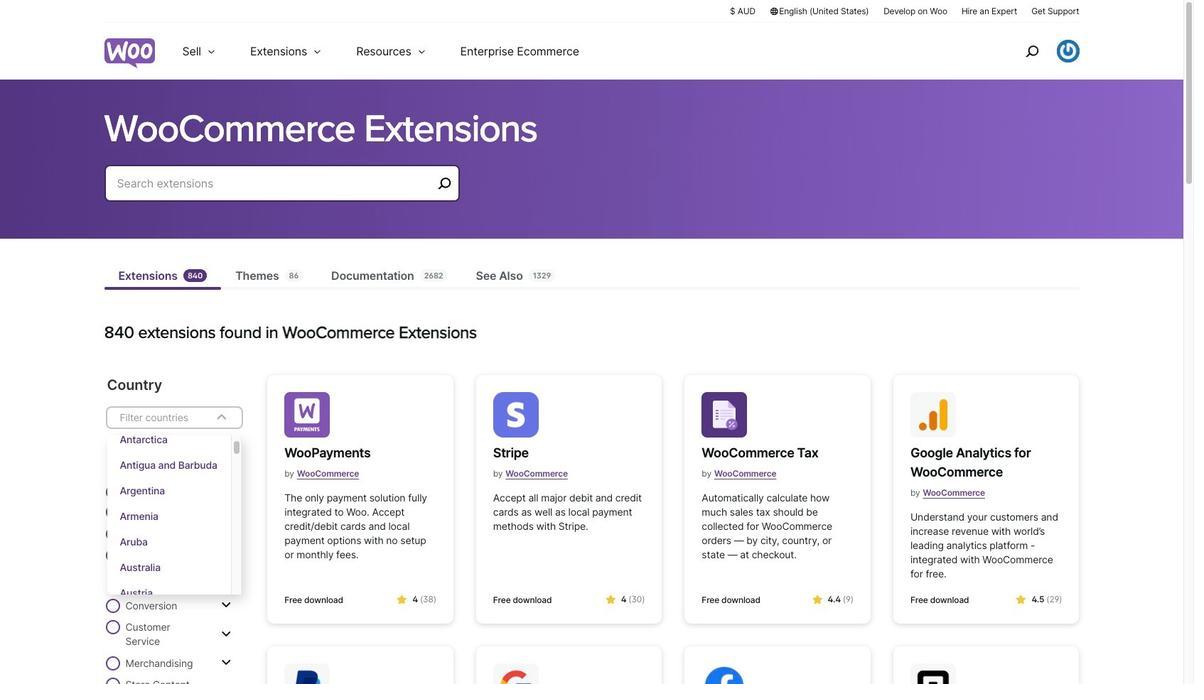 Task type: locate. For each thing, give the bounding box(es) containing it.
Filter countries field
[[106, 407, 243, 606], [118, 409, 204, 427]]

5 option from the top
[[107, 530, 231, 555]]

2 vertical spatial show subcategories image
[[221, 629, 231, 640]]

show subcategories image
[[221, 528, 231, 540], [221, 600, 231, 611], [221, 629, 231, 640]]

search image
[[1021, 40, 1043, 63]]

None search field
[[104, 165, 460, 219]]

1 show subcategories image from the top
[[221, 564, 231, 576]]

open account menu image
[[1057, 40, 1080, 63]]

0 vertical spatial show subcategories image
[[221, 564, 231, 576]]

2 show subcategories image from the top
[[221, 600, 231, 611]]

0 vertical spatial show subcategories image
[[221, 528, 231, 540]]

4 option from the top
[[107, 504, 231, 530]]

6 option from the top
[[107, 555, 231, 581]]

2 show subcategories image from the top
[[221, 658, 231, 669]]

3 option from the top
[[107, 478, 231, 504]]

1 show subcategories image from the top
[[221, 528, 231, 540]]

1 vertical spatial show subcategories image
[[221, 658, 231, 669]]

1 vertical spatial show subcategories image
[[221, 600, 231, 611]]

list box
[[107, 427, 242, 606]]

show subcategories image
[[221, 564, 231, 576], [221, 658, 231, 669]]

option
[[107, 427, 231, 453], [107, 453, 231, 478], [107, 478, 231, 504], [107, 504, 231, 530], [107, 530, 231, 555], [107, 555, 231, 581], [107, 581, 231, 606]]

3 show subcategories image from the top
[[221, 629, 231, 640]]



Task type: describe. For each thing, give the bounding box(es) containing it.
7 option from the top
[[107, 581, 231, 606]]

1 option from the top
[[107, 427, 231, 453]]

Search extensions search field
[[117, 173, 433, 193]]

service navigation menu element
[[995, 28, 1080, 74]]

2 option from the top
[[107, 453, 231, 478]]

angle down image
[[213, 410, 231, 427]]



Task type: vqa. For each thing, say whether or not it's contained in the screenshot.
TEXT FIELD
no



